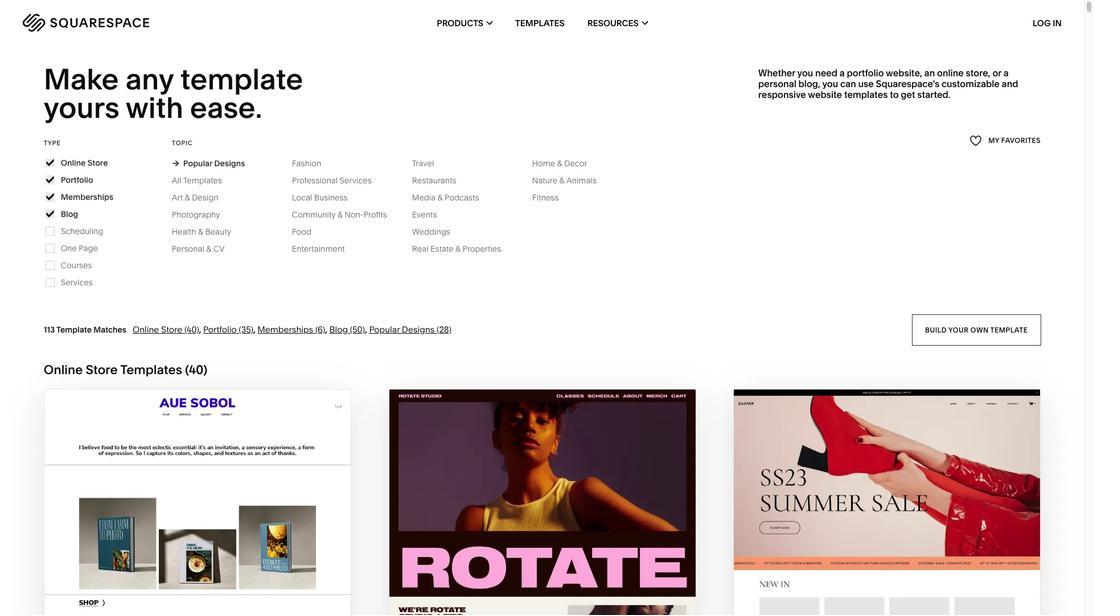 Task type: locate. For each thing, give the bounding box(es) containing it.
aue
[[193, 571, 216, 584], [191, 593, 214, 606]]

template inside make any template yours with ease.
[[180, 62, 303, 97]]

4 , from the left
[[365, 324, 367, 335]]

templates link
[[516, 0, 565, 46]]

1 vertical spatial blog
[[330, 324, 348, 335]]

1 a from the left
[[840, 67, 845, 79]]

decor
[[564, 158, 588, 168]]

build your own template
[[925, 325, 1028, 334]]

1 vertical spatial portfolio
[[203, 324, 237, 335]]

1 vertical spatial memberships
[[258, 324, 313, 335]]

personal
[[172, 244, 204, 254]]

preview aue sobol link
[[139, 585, 256, 615]]

& right health
[[198, 227, 203, 237]]

squarespace's
[[876, 78, 940, 89]]

online right matches at the left of the page
[[133, 324, 159, 335]]

events link
[[412, 209, 449, 220]]

one
[[61, 243, 77, 253]]

food link
[[292, 227, 323, 237]]

0 vertical spatial online
[[61, 158, 86, 168]]

2 horizontal spatial start
[[825, 571, 860, 584]]

photography link
[[172, 209, 231, 220]]

personal & cv link
[[172, 244, 236, 254]]

start for preview aue sobol
[[125, 571, 159, 584]]

1 horizontal spatial preview
[[495, 593, 545, 606]]

portfolio
[[61, 175, 93, 185], [203, 324, 237, 335]]

type
[[44, 139, 61, 147]]

)
[[203, 362, 207, 377]]

memberships (6) link
[[258, 324, 325, 335]]

0 horizontal spatial portfolio
[[61, 175, 93, 185]]

113
[[44, 325, 55, 335]]

0 horizontal spatial templates
[[120, 362, 182, 377]]

with up preview aue sobol link
[[162, 571, 191, 584]]

and
[[1002, 78, 1019, 89]]

blog right (6)
[[330, 324, 348, 335]]

log
[[1033, 17, 1051, 28]]

a right need
[[840, 67, 845, 79]]

you left need
[[798, 67, 814, 79]]

can
[[841, 78, 856, 89]]

events
[[412, 209, 437, 220]]

2 vertical spatial store
[[86, 362, 118, 377]]

1 horizontal spatial a
[[1004, 67, 1009, 79]]

rotate
[[550, 571, 592, 584], [547, 593, 590, 606]]

template
[[56, 325, 92, 335]]

0 horizontal spatial a
[[840, 67, 845, 79]]

popular right (50)
[[369, 324, 400, 335]]

restaurants
[[412, 175, 457, 186]]

(40)
[[185, 324, 199, 335]]

1 horizontal spatial template
[[991, 325, 1028, 334]]

memberships left (6)
[[258, 324, 313, 335]]

your
[[949, 325, 969, 334]]

1 vertical spatial designs
[[402, 324, 435, 335]]

2 horizontal spatial templates
[[516, 17, 565, 28]]

1 horizontal spatial portfolio
[[203, 324, 237, 335]]

rotate inside button
[[550, 571, 592, 584]]

get
[[901, 89, 916, 100]]

community
[[292, 209, 336, 220]]

0 horizontal spatial preview
[[139, 593, 189, 606]]

2 preview from the left
[[495, 593, 545, 606]]

my favorites link
[[970, 133, 1041, 149]]

0 vertical spatial template
[[180, 62, 303, 97]]

sobol
[[219, 571, 258, 584], [217, 593, 256, 606]]

& left cv on the top of the page
[[206, 244, 212, 254]]

online for online store
[[61, 158, 86, 168]]

real estate & properties link
[[412, 244, 513, 254]]

& for cv
[[206, 244, 212, 254]]

preview down start with zaatar
[[839, 593, 889, 606]]

& right nature
[[560, 175, 565, 186]]

travel
[[412, 158, 434, 168]]

blog up scheduling
[[61, 209, 78, 219]]

preview down start with aue sobol
[[139, 593, 189, 606]]

0 horizontal spatial designs
[[214, 158, 245, 168]]

, left the popular designs (28) link
[[365, 324, 367, 335]]

(35)
[[239, 324, 254, 335]]

designs left (28)
[[402, 324, 435, 335]]

art & design
[[172, 192, 218, 203]]

preview down the "start with rotate"
[[495, 593, 545, 606]]

with for start with aue sobol
[[162, 571, 191, 584]]

my
[[989, 136, 1000, 145]]

in
[[1053, 17, 1062, 28]]

template
[[180, 62, 303, 97], [991, 325, 1028, 334]]

1 vertical spatial template
[[991, 325, 1028, 334]]

preview zaatar
[[839, 593, 936, 606]]

0 vertical spatial designs
[[214, 158, 245, 168]]

, left blog (50) link
[[325, 324, 328, 335]]

popular up all templates
[[183, 158, 212, 168]]

& right the media
[[438, 192, 443, 203]]

& right home
[[557, 158, 563, 168]]

0 vertical spatial templates
[[516, 17, 565, 28]]

0 vertical spatial aue
[[193, 571, 216, 584]]

3 preview from the left
[[839, 593, 889, 606]]

local
[[292, 192, 312, 203]]

beauty
[[205, 227, 231, 237]]

with for start with rotate
[[518, 571, 547, 584]]

3 , from the left
[[325, 324, 328, 335]]

rotate image
[[389, 389, 696, 615]]

blog,
[[799, 78, 821, 89]]

0 vertical spatial memberships
[[61, 192, 114, 202]]

rotate element
[[389, 389, 696, 615]]

portfolio left (35)
[[203, 324, 237, 335]]

1 , from the left
[[199, 324, 201, 335]]

start for preview zaatar
[[825, 571, 860, 584]]

services down courses
[[61, 277, 93, 288]]

with
[[126, 90, 183, 126], [162, 571, 191, 584], [518, 571, 547, 584], [862, 571, 891, 584]]

0 vertical spatial blog
[[61, 209, 78, 219]]

whether
[[759, 67, 796, 79]]

build your own template button
[[912, 314, 1041, 346]]

1 horizontal spatial designs
[[402, 324, 435, 335]]

weddings link
[[412, 227, 462, 237]]

zaatar element
[[734, 389, 1041, 615]]

0 vertical spatial rotate
[[550, 571, 592, 584]]

use
[[859, 78, 874, 89]]

online
[[61, 158, 86, 168], [133, 324, 159, 335], [44, 362, 83, 377]]

need
[[816, 67, 838, 79]]

travel link
[[412, 158, 446, 168]]

with up preview zaatar link
[[862, 571, 891, 584]]

, left portfolio (35) link
[[199, 324, 201, 335]]

blog
[[61, 209, 78, 219], [330, 324, 348, 335]]

portfolio down online store
[[61, 175, 93, 185]]

& right art
[[185, 192, 190, 203]]

popular designs (28) link
[[369, 324, 452, 335]]

0 vertical spatial sobol
[[219, 571, 258, 584]]

1 vertical spatial templates
[[183, 175, 222, 186]]

0 vertical spatial services
[[340, 175, 372, 186]]

zaatar up preview zaatar link
[[894, 571, 938, 584]]

online store
[[61, 158, 108, 168]]

start for preview rotate
[[481, 571, 515, 584]]

1 vertical spatial online
[[133, 324, 159, 335]]

3 start from the left
[[825, 571, 860, 584]]

start
[[125, 571, 159, 584], [481, 571, 515, 584], [825, 571, 860, 584]]

& left 'non-'
[[338, 209, 343, 220]]

start with aue sobol
[[125, 571, 258, 584]]

1 preview from the left
[[139, 593, 189, 606]]

0 vertical spatial store
[[88, 158, 108, 168]]

0 horizontal spatial start
[[125, 571, 159, 584]]

0 vertical spatial zaatar
[[894, 571, 938, 584]]

0 vertical spatial portfolio
[[61, 175, 93, 185]]

1 horizontal spatial start
[[481, 571, 515, 584]]

entertainment
[[292, 244, 345, 254]]

to
[[890, 89, 899, 100]]

design
[[192, 192, 218, 203]]

popular designs link
[[172, 158, 245, 168]]

1 horizontal spatial you
[[823, 78, 839, 89]]

weddings
[[412, 227, 451, 237]]

store for online store templates ( 40 )
[[86, 362, 118, 377]]

1 vertical spatial store
[[161, 324, 182, 335]]

online down template
[[44, 362, 83, 377]]

zaatar down start with zaatar
[[892, 593, 936, 606]]

you left can
[[823, 78, 839, 89]]

0 horizontal spatial you
[[798, 67, 814, 79]]

community & non-profits
[[292, 209, 387, 220]]

personal
[[759, 78, 797, 89]]

memberships down online store
[[61, 192, 114, 202]]

online down 'yours'
[[61, 158, 86, 168]]

,
[[199, 324, 201, 335], [254, 324, 256, 335], [325, 324, 328, 335], [365, 324, 367, 335]]

fashion link
[[292, 158, 333, 168]]

zaatar
[[894, 571, 938, 584], [892, 593, 936, 606]]

sobol up preview aue sobol link
[[219, 571, 258, 584]]

preview for preview rotate
[[495, 593, 545, 606]]

aue down start with aue sobol
[[191, 593, 214, 606]]

rotate up preview rotate link
[[550, 571, 592, 584]]

0 horizontal spatial template
[[180, 62, 303, 97]]

aue up preview aue sobol link
[[193, 571, 216, 584]]

2 horizontal spatial preview
[[839, 593, 889, 606]]

1 vertical spatial aue
[[191, 593, 214, 606]]

media & podcasts
[[412, 192, 479, 203]]

preview for preview aue sobol
[[139, 593, 189, 606]]

None checkbox
[[46, 210, 54, 218]]

properties
[[463, 244, 501, 254]]

0 horizontal spatial services
[[61, 277, 93, 288]]

(28)
[[437, 324, 452, 335]]

0 vertical spatial popular
[[183, 158, 212, 168]]

2 vertical spatial online
[[44, 362, 83, 377]]

squarespace logo link
[[23, 14, 231, 32]]

rotate down the "start with rotate"
[[547, 593, 590, 606]]

&
[[557, 158, 563, 168], [560, 175, 565, 186], [185, 192, 190, 203], [438, 192, 443, 203], [338, 209, 343, 220], [198, 227, 203, 237], [206, 244, 212, 254], [456, 244, 461, 254]]

home & decor link
[[532, 158, 599, 168]]

local business
[[292, 192, 348, 203]]

a right or
[[1004, 67, 1009, 79]]

1 horizontal spatial popular
[[369, 324, 400, 335]]

real
[[412, 244, 429, 254]]

templates
[[845, 89, 888, 100]]

nature & animals link
[[532, 175, 608, 186]]

services up business at the top left of the page
[[340, 175, 372, 186]]

sobol down start with aue sobol
[[217, 593, 256, 606]]

or
[[993, 67, 1002, 79]]

1 start from the left
[[125, 571, 159, 584]]

make any template yours with ease.
[[44, 62, 309, 126]]

0 horizontal spatial memberships
[[61, 192, 114, 202]]

favorites
[[1002, 136, 1041, 145]]

2 start from the left
[[481, 571, 515, 584]]

& for design
[[185, 192, 190, 203]]

, left memberships (6) 'link'
[[254, 324, 256, 335]]

my favorites
[[989, 136, 1041, 145]]

all templates link
[[172, 175, 233, 186]]

aue sobol element
[[44, 389, 351, 615]]

food
[[292, 227, 312, 237]]

designs up all templates link
[[214, 158, 245, 168]]

with up the topic
[[126, 90, 183, 126]]

with up preview rotate link
[[518, 571, 547, 584]]

squarespace logo image
[[23, 14, 149, 32]]

home & decor
[[532, 158, 588, 168]]



Task type: describe. For each thing, give the bounding box(es) containing it.
1 horizontal spatial memberships
[[258, 324, 313, 335]]

1 vertical spatial services
[[61, 277, 93, 288]]

online store (40) , portfolio (35) , memberships (6) , blog (50) , popular designs (28)
[[133, 324, 452, 335]]

nature
[[532, 175, 558, 186]]

online store (40) link
[[133, 324, 199, 335]]

(50)
[[350, 324, 365, 335]]

1 vertical spatial popular
[[369, 324, 400, 335]]

online for online store (40) , portfolio (35) , memberships (6) , blog (50) , popular designs (28)
[[133, 324, 159, 335]]

responsive
[[759, 89, 806, 100]]

local business link
[[292, 192, 359, 203]]

media
[[412, 192, 436, 203]]

home
[[532, 158, 555, 168]]

zaatar inside button
[[894, 571, 938, 584]]

website
[[808, 89, 842, 100]]

portfolio
[[847, 67, 884, 79]]

podcasts
[[445, 192, 479, 203]]

whether you need a portfolio website, an online store, or a personal blog, you can use squarespace's customizable and responsive website templates to get started.
[[759, 67, 1019, 100]]

& for animals
[[560, 175, 565, 186]]

online for online store templates ( 40 )
[[44, 362, 83, 377]]

fitness link
[[532, 192, 570, 203]]

customizable
[[942, 78, 1000, 89]]

non-
[[345, 209, 364, 220]]

professional
[[292, 175, 338, 186]]

started.
[[918, 89, 951, 100]]

business
[[314, 192, 348, 203]]

page
[[79, 243, 98, 253]]

popular designs
[[183, 158, 245, 168]]

personal & cv
[[172, 244, 225, 254]]

1 horizontal spatial services
[[340, 175, 372, 186]]

matches
[[94, 325, 126, 335]]

ease.
[[190, 90, 262, 126]]

products button
[[437, 0, 493, 46]]

animals
[[567, 175, 597, 186]]

courses
[[61, 260, 92, 270]]

all templates
[[172, 175, 222, 186]]

aue inside start with aue sobol button
[[193, 571, 216, 584]]

fashion
[[292, 158, 321, 168]]

aue sobol image
[[44, 389, 351, 615]]

health & beauty
[[172, 227, 231, 237]]

113 template matches
[[44, 325, 126, 335]]

& for beauty
[[198, 227, 203, 237]]

1 horizontal spatial blog
[[330, 324, 348, 335]]

media & podcasts link
[[412, 192, 491, 203]]

& for non-
[[338, 209, 343, 220]]

start with rotate button
[[481, 562, 604, 594]]

template inside button
[[991, 325, 1028, 334]]

with inside make any template yours with ease.
[[126, 90, 183, 126]]

own
[[971, 325, 989, 334]]

1 vertical spatial sobol
[[217, 593, 256, 606]]

health & beauty link
[[172, 227, 243, 237]]

preview rotate
[[495, 593, 590, 606]]

real estate & properties
[[412, 244, 501, 254]]

online
[[937, 67, 964, 79]]

2 a from the left
[[1004, 67, 1009, 79]]

with for start with zaatar
[[862, 571, 891, 584]]

preview rotate link
[[495, 585, 590, 615]]

2 , from the left
[[254, 324, 256, 335]]

(
[[185, 362, 189, 377]]

resources button
[[588, 0, 648, 46]]

restaurants link
[[412, 175, 468, 186]]

profits
[[364, 209, 387, 220]]

0 horizontal spatial popular
[[183, 158, 212, 168]]

any
[[126, 62, 174, 97]]

health
[[172, 227, 196, 237]]

professional services
[[292, 175, 372, 186]]

preview for preview zaatar
[[839, 593, 889, 606]]

topic
[[172, 139, 193, 147]]

cv
[[213, 244, 225, 254]]

products
[[437, 17, 484, 28]]

& for decor
[[557, 158, 563, 168]]

store,
[[966, 67, 991, 79]]

log             in
[[1033, 17, 1062, 28]]

sobol inside button
[[219, 571, 258, 584]]

all
[[172, 175, 181, 186]]

store for online store
[[88, 158, 108, 168]]

art
[[172, 192, 183, 203]]

zaatar image
[[734, 389, 1041, 615]]

fitness
[[532, 192, 559, 203]]

aue inside preview aue sobol link
[[191, 593, 214, 606]]

start with aue sobol button
[[125, 562, 270, 594]]

start with rotate
[[481, 571, 592, 584]]

& for podcasts
[[438, 192, 443, 203]]

store for online store (40) , portfolio (35) , memberships (6) , blog (50) , popular designs (28)
[[161, 324, 182, 335]]

& right estate
[[456, 244, 461, 254]]

an
[[925, 67, 935, 79]]

nature & animals
[[532, 175, 597, 186]]

website,
[[886, 67, 923, 79]]

1 vertical spatial rotate
[[547, 593, 590, 606]]

one page
[[61, 243, 98, 253]]

blog (50) link
[[330, 324, 365, 335]]

estate
[[431, 244, 454, 254]]

make
[[44, 62, 119, 97]]

1 vertical spatial zaatar
[[892, 593, 936, 606]]

0 horizontal spatial blog
[[61, 209, 78, 219]]

1 horizontal spatial templates
[[183, 175, 222, 186]]

preview zaatar link
[[839, 585, 936, 615]]

log             in link
[[1033, 17, 1062, 28]]

(6)
[[315, 324, 325, 335]]

start with zaatar button
[[825, 562, 950, 594]]

2 vertical spatial templates
[[120, 362, 182, 377]]



Task type: vqa. For each thing, say whether or not it's contained in the screenshot.


